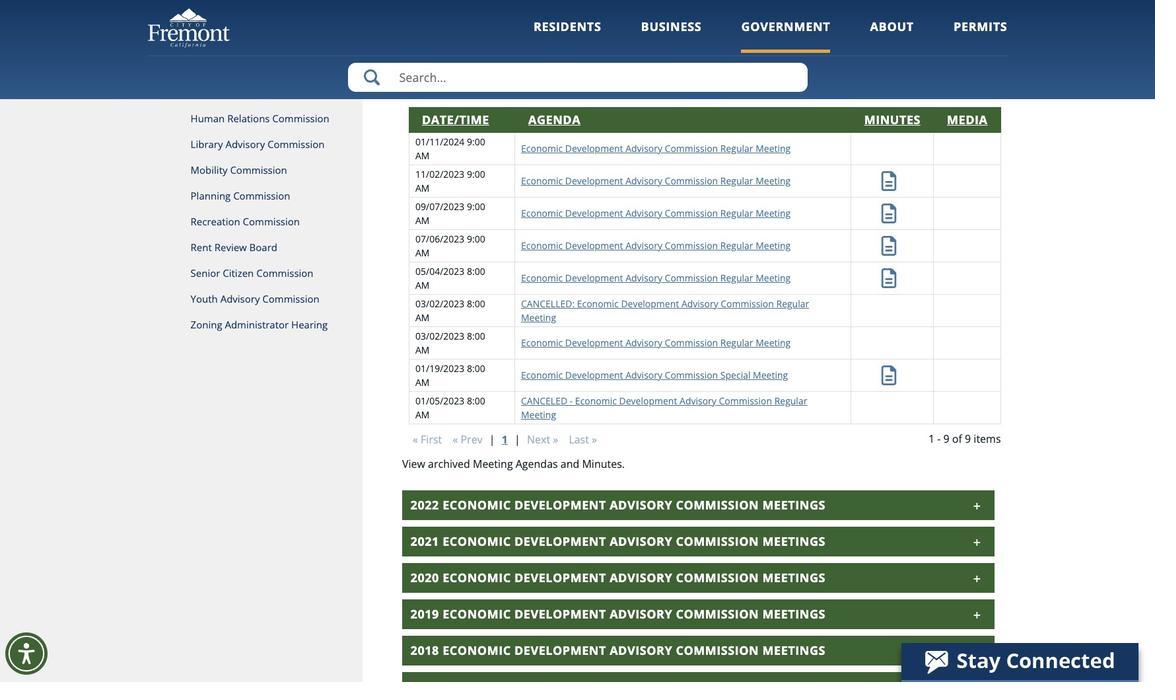 Task type: vqa. For each thing, say whether or not it's contained in the screenshot.
leftmost the |
yes



Task type: describe. For each thing, give the bounding box(es) containing it.
- for canceled
[[570, 394, 573, 407]]

review inside the "historical architectural review board"
[[298, 74, 331, 87]]

2022 economic development advisory commission meetings
[[411, 497, 826, 513]]

2022
[[411, 497, 439, 513]]

residents link
[[534, 19, 602, 53]]

1 vertical spatial review
[[215, 241, 247, 254]]

development inside canceled - economic development advisory commission regular meeting
[[620, 394, 678, 407]]

regular inside cancelled: economic development advisory commission regular meeting
[[777, 297, 810, 310]]

11/02/2023 9:00 am
[[416, 168, 486, 194]]

board inside the "historical architectural review board"
[[191, 86, 219, 99]]

6 am from the top
[[416, 311, 430, 324]]

administrator
[[225, 318, 289, 331]]

meetings for 2022 economic development advisory commission meetings
[[763, 497, 826, 513]]

advisory inside canceled - economic development advisory commission regular meeting
[[680, 394, 717, 407]]

economic development advisory commission regular meeting for 01/11/2024 9:00 am
[[521, 142, 791, 155]]

stay connected image
[[902, 643, 1138, 680]]

architectural
[[237, 74, 296, 87]]

9:00 for 01/11/2024 9:00 am
[[467, 135, 486, 148]]

economic development advisory commission regular meeting link for 03/02/2023 8:00 am
[[521, 336, 791, 349]]

commission inside recreation commission link
[[243, 215, 300, 228]]

mobility commission
[[191, 163, 287, 176]]

permits link
[[954, 19, 1008, 53]]

1 - 9 of 9 items
[[929, 431, 1002, 446]]

recreation
[[191, 215, 240, 228]]

01/19/2023
[[416, 362, 465, 374]]

library
[[191, 137, 223, 151]]

2018 economic development advisory commission meetings
[[411, 642, 826, 658]]

view archived meeting agendas and minutes.
[[402, 456, 625, 471]]

economic development advisory commission regular meeting for 07/06/2023 9:00 am
[[521, 239, 791, 252]]

am inside 01/19/2023 8:00 am
[[416, 376, 430, 388]]

view
[[402, 456, 426, 471]]

meetings for 2019 economic development advisory commission meetings
[[763, 606, 826, 622]]

economic inside canceled - economic development advisory commission regular meeting
[[576, 394, 617, 407]]

recreation commission link
[[148, 209, 363, 235]]

historical architectural review board link
[[148, 68, 363, 106]]

economic development advisory commission special meeting link
[[521, 369, 789, 381]]

2019 economic development advisory commission meetings
[[411, 606, 826, 622]]

meetings for 2018 economic development advisory commission meetings
[[763, 642, 826, 658]]

Search text field
[[348, 63, 808, 92]]

1 | from the left
[[490, 432, 495, 446]]

economic development advisory commission regular meeting for 11/02/2023 9:00 am
[[521, 175, 791, 187]]

date/time link
[[422, 111, 490, 127]]

11/02/2023
[[416, 168, 465, 180]]

07/06/2023
[[416, 232, 465, 245]]

03/02/2023 for economic development advisory commission regular meeting
[[416, 329, 465, 342]]

0 horizontal spatial 1
[[502, 432, 508, 446]]

1 link
[[498, 431, 512, 448]]

am inside 05/04/2023 8:00 am
[[416, 279, 430, 291]]

media
[[948, 111, 988, 127]]

1 vertical spatial board
[[250, 241, 278, 254]]

historical architectural review board
[[191, 74, 331, 99]]

youth advisory commission link
[[148, 286, 363, 312]]

commission inside canceled - economic development advisory commission regular meeting
[[719, 394, 773, 407]]

commission inside youth advisory commission link
[[263, 292, 320, 305]]

8:00 inside 05/04/2023 8:00 am
[[467, 265, 486, 277]]

planning
[[191, 189, 231, 202]]

tab list containing 2022 economic development advisory commission meetings
[[402, 490, 995, 682]]

09/07/2023 9:00 am
[[416, 200, 486, 226]]

minutes.
[[583, 456, 625, 471]]

commission inside cancelled: economic development advisory commission regular meeting
[[721, 297, 774, 310]]

youth
[[191, 292, 218, 305]]

human relations commission
[[191, 112, 330, 125]]

commission inside library advisory commission link
[[268, 137, 325, 151]]

am inside 07/06/2023 9:00 am
[[416, 246, 430, 259]]

regular for 05/04/2023 8:00 am
[[721, 272, 754, 284]]

hearing
[[292, 318, 328, 331]]

residents
[[534, 19, 602, 34]]

canceled - economic development advisory commission regular meeting
[[521, 394, 808, 421]]

8:00 for 'canceled - economic development advisory commission regular meeting' link
[[467, 394, 486, 407]]

relations
[[227, 112, 270, 125]]

01/05/2023
[[416, 394, 465, 407]]

planning commission link
[[148, 183, 363, 209]]

zoning administrator hearing
[[191, 318, 328, 331]]

and
[[561, 456, 580, 471]]

8:00 for cancelled: economic development advisory commission regular meeting link
[[467, 297, 486, 310]]

archived
[[428, 456, 470, 471]]

- for 1
[[938, 431, 941, 446]]

about link
[[871, 19, 915, 53]]

of
[[953, 431, 963, 446]]

01/11/2024 9:00 am
[[416, 135, 486, 162]]

economic development advisory commission regular meeting for 09/07/2023 9:00 am
[[521, 207, 791, 219]]

9:00 for 09/07/2023 9:00 am
[[467, 200, 486, 213]]

am inside 01/11/2024 9:00 am
[[416, 149, 430, 162]]

2019
[[411, 606, 439, 622]]

minutes
[[865, 111, 921, 127]]

economic development advisory commission regular meeting link for 07/06/2023 9:00 am
[[521, 239, 791, 252]]

human
[[191, 112, 225, 125]]

senior
[[191, 266, 220, 280]]

business
[[641, 19, 702, 34]]

canceled - economic development advisory commission regular meeting link
[[521, 394, 808, 421]]

media link
[[948, 111, 988, 127]]

01/05/2023 8:00 am
[[416, 394, 486, 421]]

regular for 09/07/2023 9:00 am
[[721, 207, 754, 219]]

2020 economic development advisory commission meetings
[[411, 569, 826, 585]]

historical
[[191, 74, 234, 87]]

01/19/2023 8:00 am
[[416, 362, 486, 388]]

business link
[[641, 19, 702, 53]]

regular inside canceled - economic development advisory commission regular meeting
[[775, 394, 808, 407]]

commission inside senior citizen commission 'link'
[[257, 266, 314, 280]]

01/11/2024
[[416, 135, 465, 148]]

7 am from the top
[[416, 343, 430, 356]]

05/04/2023 8:00 am
[[416, 265, 486, 291]]

regular for 07/06/2023 9:00 am
[[721, 239, 754, 252]]

0 vertical spatial agendas
[[476, 34, 548, 57]]



Task type: locate. For each thing, give the bounding box(es) containing it.
1 vertical spatial agendas
[[516, 456, 558, 471]]

9:00 right 07/06/2023
[[467, 232, 486, 245]]

development inside cancelled: economic development advisory commission regular meeting
[[622, 297, 680, 310]]

09/07/2023
[[416, 200, 465, 213]]

0 vertical spatial review
[[298, 74, 331, 87]]

zoning administrator hearing link
[[148, 312, 363, 338]]

2021
[[411, 533, 439, 549]]

5 economic development advisory commission regular meeting link from the top
[[521, 272, 791, 284]]

planning commission
[[191, 189, 290, 202]]

senior citizen commission link
[[148, 260, 363, 286]]

| left 1 link
[[490, 432, 495, 446]]

1 economic development advisory commission regular meeting link from the top
[[521, 142, 791, 155]]

3 9:00 from the top
[[467, 200, 486, 213]]

9 right the of
[[966, 431, 972, 446]]

1 horizontal spatial board
[[250, 241, 278, 254]]

economic development advisory commission regular meeting link for 11/02/2023 9:00 am
[[521, 175, 791, 187]]

meetings
[[763, 497, 826, 513], [763, 533, 826, 549], [763, 569, 826, 585], [763, 606, 826, 622], [763, 642, 826, 658]]

2 economic development advisory commission regular meeting from the top
[[521, 175, 791, 187]]

library advisory commission link
[[148, 132, 363, 157]]

0 horizontal spatial review
[[215, 241, 247, 254]]

- right the canceled
[[570, 394, 573, 407]]

commission
[[273, 112, 330, 125], [268, 137, 325, 151], [665, 142, 718, 155], [230, 163, 287, 176], [665, 175, 718, 187], [233, 189, 290, 202], [665, 207, 718, 219], [243, 215, 300, 228], [665, 239, 718, 252], [257, 266, 314, 280], [665, 272, 718, 284], [263, 292, 320, 305], [721, 297, 774, 310], [665, 336, 718, 349], [665, 369, 718, 381], [719, 394, 773, 407], [676, 497, 760, 513], [676, 533, 760, 549], [676, 569, 760, 585], [676, 606, 760, 622], [676, 642, 760, 658]]

1 left the of
[[929, 431, 935, 446]]

9 am from the top
[[416, 408, 430, 421]]

senior citizen commission
[[191, 266, 314, 280]]

3 am from the top
[[416, 214, 430, 226]]

economic inside cancelled: economic development advisory commission regular meeting
[[577, 297, 619, 310]]

1 horizontal spatial -
[[938, 431, 941, 446]]

4 economic development advisory commission regular meeting link from the top
[[521, 239, 791, 252]]

07/06/2023 9:00 am
[[416, 232, 486, 259]]

2 meetings from the top
[[763, 533, 826, 549]]

economic development advisory commission regular meeting for 05/04/2023 8:00 am
[[521, 272, 791, 284]]

youth advisory commission
[[191, 292, 320, 305]]

2021 economic development advisory commission meetings
[[411, 533, 826, 549]]

8:00 inside 01/05/2023 8:00 am
[[467, 394, 486, 407]]

items
[[974, 431, 1002, 446]]

am down 01/05/2023
[[416, 408, 430, 421]]

4 9:00 from the top
[[467, 232, 486, 245]]

agendas
[[476, 34, 548, 57], [516, 456, 558, 471]]

economic development advisory commission regular meeting for 03/02/2023 8:00 am
[[521, 336, 791, 349]]

03/02/2023 down 05/04/2023 8:00 am
[[416, 297, 465, 310]]

1 03/02/2023 from the top
[[416, 297, 465, 310]]

3 8:00 from the top
[[467, 329, 486, 342]]

9:00
[[467, 135, 486, 148], [467, 168, 486, 180], [467, 200, 486, 213], [467, 232, 486, 245]]

0 vertical spatial 03/02/2023 8:00 am
[[416, 297, 486, 324]]

am
[[416, 149, 430, 162], [416, 181, 430, 194], [416, 214, 430, 226], [416, 246, 430, 259], [416, 279, 430, 291], [416, 311, 430, 324], [416, 343, 430, 356], [416, 376, 430, 388], [416, 408, 430, 421]]

2 economic development advisory commission regular meeting link from the top
[[521, 175, 791, 187]]

am up the '01/19/2023'
[[416, 343, 430, 356]]

1 8:00 from the top
[[467, 265, 486, 277]]

1 vertical spatial 03/02/2023
[[416, 329, 465, 342]]

9:00 right 11/02/2023
[[467, 168, 486, 180]]

economic development advisory commission regular meeting link
[[521, 142, 791, 155], [521, 175, 791, 187], [521, 207, 791, 219], [521, 239, 791, 252], [521, 272, 791, 284], [521, 336, 791, 349]]

economic development advisory commission regular meeting link for 09/07/2023 9:00 am
[[521, 207, 791, 219]]

1 horizontal spatial 1
[[929, 431, 935, 446]]

development
[[566, 142, 624, 155], [566, 175, 624, 187], [566, 207, 624, 219], [566, 239, 624, 252], [566, 272, 624, 284], [622, 297, 680, 310], [566, 336, 624, 349], [566, 369, 624, 381], [620, 394, 678, 407], [515, 497, 607, 513], [515, 533, 607, 549], [515, 569, 607, 585], [515, 606, 607, 622], [515, 642, 607, 658]]

1 up view archived meeting agendas and minutes.
[[502, 432, 508, 446]]

-
[[570, 394, 573, 407], [938, 431, 941, 446]]

03/02/2023 8:00 am for economic
[[416, 329, 486, 356]]

9:00 right 09/07/2023
[[467, 200, 486, 213]]

meeting agendas
[[402, 34, 548, 57]]

3 meetings from the top
[[763, 569, 826, 585]]

4 meetings from the top
[[763, 606, 826, 622]]

1 am from the top
[[416, 149, 430, 162]]

economic development advisory commission regular meeting
[[521, 142, 791, 155], [521, 175, 791, 187], [521, 207, 791, 219], [521, 239, 791, 252], [521, 272, 791, 284], [521, 336, 791, 349]]

commission inside mobility commission link
[[230, 163, 287, 176]]

regular for 11/02/2023 9:00 am
[[721, 175, 754, 187]]

9:00 inside 07/06/2023 9:00 am
[[467, 232, 486, 245]]

advisory inside cancelled: economic development advisory commission regular meeting
[[682, 297, 719, 310]]

03/02/2023 up the '01/19/2023'
[[416, 329, 465, 342]]

mobility
[[191, 163, 228, 176]]

0 vertical spatial board
[[191, 86, 219, 99]]

am down 05/04/2023 8:00 am
[[416, 311, 430, 324]]

- inside canceled - economic development advisory commission regular meeting
[[570, 394, 573, 407]]

4 economic development advisory commission regular meeting from the top
[[521, 239, 791, 252]]

5 meetings from the top
[[763, 642, 826, 658]]

1
[[929, 431, 935, 446], [502, 432, 508, 446]]

4 8:00 from the top
[[467, 362, 486, 374]]

1 9 from the left
[[944, 431, 950, 446]]

03/02/2023 8:00 am for cancelled:
[[416, 297, 486, 324]]

about
[[871, 19, 915, 34]]

date/time
[[422, 111, 490, 127]]

9:00 for 11/02/2023 9:00 am
[[467, 168, 486, 180]]

meeting inside canceled - economic development advisory commission regular meeting
[[521, 408, 556, 421]]

03/02/2023 8:00 am up the '01/19/2023'
[[416, 329, 486, 356]]

regular
[[721, 142, 754, 155], [721, 175, 754, 187], [721, 207, 754, 219], [721, 239, 754, 252], [721, 272, 754, 284], [777, 297, 810, 310], [721, 336, 754, 349], [775, 394, 808, 407]]

am inside 09/07/2023 9:00 am
[[416, 214, 430, 226]]

meetings for 2020 economic development advisory commission meetings
[[763, 569, 826, 585]]

0 horizontal spatial 9
[[944, 431, 950, 446]]

9 left the of
[[944, 431, 950, 446]]

am down the '01/19/2023'
[[416, 376, 430, 388]]

meetings for 2021 economic development advisory commission meetings
[[763, 533, 826, 549]]

9:00 inside 11/02/2023 9:00 am
[[467, 168, 486, 180]]

cancelled:
[[521, 297, 575, 310]]

1 meetings from the top
[[763, 497, 826, 513]]

am down 07/06/2023
[[416, 246, 430, 259]]

9:00 inside 09/07/2023 9:00 am
[[467, 200, 486, 213]]

8:00 inside 01/19/2023 8:00 am
[[467, 362, 486, 374]]

03/02/2023 8:00 am down 05/04/2023 8:00 am
[[416, 297, 486, 324]]

board up the human
[[191, 86, 219, 99]]

1 economic development advisory commission regular meeting from the top
[[521, 142, 791, 155]]

government link
[[742, 19, 831, 53]]

1 vertical spatial -
[[938, 431, 941, 446]]

recreation commission
[[191, 215, 300, 228]]

- left the of
[[938, 431, 941, 446]]

regular for 01/11/2024 9:00 am
[[721, 142, 754, 155]]

8:00 down 05/04/2023 8:00 am
[[467, 297, 486, 310]]

03/02/2023
[[416, 297, 465, 310], [416, 329, 465, 342]]

economic development advisory commission regular meeting link for 05/04/2023 8:00 am
[[521, 272, 791, 284]]

0 horizontal spatial -
[[570, 394, 573, 407]]

8:00 for economic development advisory commission special meeting link
[[467, 362, 486, 374]]

canceled
[[521, 394, 568, 407]]

2 03/02/2023 8:00 am from the top
[[416, 329, 486, 356]]

economic development advisory commission regular meeting link for 01/11/2024 9:00 am
[[521, 142, 791, 155]]

9:00 inside 01/11/2024 9:00 am
[[467, 135, 486, 148]]

advisory
[[226, 137, 265, 151], [626, 142, 663, 155], [626, 175, 663, 187], [626, 207, 663, 219], [626, 239, 663, 252], [626, 272, 663, 284], [220, 292, 260, 305], [682, 297, 719, 310], [626, 336, 663, 349], [626, 369, 663, 381], [680, 394, 717, 407], [610, 497, 673, 513], [610, 533, 673, 549], [610, 569, 673, 585], [610, 606, 673, 622], [610, 642, 673, 658]]

6 economic development advisory commission regular meeting link from the top
[[521, 336, 791, 349]]

8:00 up 01/19/2023 8:00 am
[[467, 329, 486, 342]]

rent
[[191, 241, 212, 254]]

2020
[[411, 569, 439, 585]]

0 vertical spatial 03/02/2023
[[416, 297, 465, 310]]

review right architectural
[[298, 74, 331, 87]]

meeting inside cancelled: economic development advisory commission regular meeting
[[521, 311, 556, 324]]

review up citizen
[[215, 241, 247, 254]]

03/02/2023 for cancelled: economic development advisory commission regular meeting
[[416, 297, 465, 310]]

government
[[742, 19, 831, 34]]

8 am from the top
[[416, 376, 430, 388]]

1 9:00 from the top
[[467, 135, 486, 148]]

0 horizontal spatial |
[[490, 432, 495, 446]]

2018
[[411, 642, 439, 658]]

8:00 right the '01/19/2023'
[[467, 362, 486, 374]]

8:00 right 01/05/2023
[[467, 394, 486, 407]]

am down 11/02/2023
[[416, 181, 430, 194]]

am down 01/11/2024
[[416, 149, 430, 162]]

9
[[944, 431, 950, 446], [966, 431, 972, 446]]

library advisory commission
[[191, 137, 325, 151]]

1 horizontal spatial review
[[298, 74, 331, 87]]

agenda
[[529, 111, 581, 127]]

2 | from the left
[[515, 432, 521, 446]]

2 8:00 from the top
[[467, 297, 486, 310]]

zoning
[[191, 318, 222, 331]]

tab list
[[402, 490, 995, 682]]

3 economic development advisory commission regular meeting from the top
[[521, 207, 791, 219]]

regular for 03/02/2023 8:00 am
[[721, 336, 754, 349]]

human relations commission link
[[148, 106, 363, 132]]

2 9:00 from the top
[[467, 168, 486, 180]]

minutes link
[[865, 111, 921, 127]]

0 vertical spatial -
[[570, 394, 573, 407]]

commission inside human relations commission 'link'
[[273, 112, 330, 125]]

2 9 from the left
[[966, 431, 972, 446]]

meeting
[[402, 34, 472, 57], [756, 142, 791, 155], [756, 175, 791, 187], [756, 207, 791, 219], [756, 239, 791, 252], [756, 272, 791, 284], [521, 311, 556, 324], [756, 336, 791, 349], [753, 369, 789, 381], [521, 408, 556, 421], [473, 456, 513, 471]]

board down recreation commission link
[[250, 241, 278, 254]]

9:00 for 07/06/2023 9:00 am
[[467, 232, 486, 245]]

mobility commission link
[[148, 157, 363, 183]]

1 horizontal spatial |
[[515, 432, 521, 446]]

1 03/02/2023 8:00 am from the top
[[416, 297, 486, 324]]

2 am from the top
[[416, 181, 430, 194]]

9:00 down date/time at the top left of the page
[[467, 135, 486, 148]]

rent review board link
[[148, 235, 363, 260]]

am inside 01/05/2023 8:00 am
[[416, 408, 430, 421]]

cancelled: economic development advisory commission regular meeting link
[[521, 297, 810, 324]]

5 am from the top
[[416, 279, 430, 291]]

am down 09/07/2023
[[416, 214, 430, 226]]

| 1 |
[[490, 432, 523, 446]]

cancelled: economic development advisory commission regular meeting
[[521, 297, 810, 324]]

05/04/2023
[[416, 265, 465, 277]]

economic development advisory commission special meeting
[[521, 369, 789, 381]]

1 vertical spatial 03/02/2023 8:00 am
[[416, 329, 486, 356]]

6 economic development advisory commission regular meeting from the top
[[521, 336, 791, 349]]

| right 1 link
[[515, 432, 521, 446]]

commission inside planning commission 'link'
[[233, 189, 290, 202]]

3 economic development advisory commission regular meeting link from the top
[[521, 207, 791, 219]]

0 horizontal spatial board
[[191, 86, 219, 99]]

am inside 11/02/2023 9:00 am
[[416, 181, 430, 194]]

4 am from the top
[[416, 246, 430, 259]]

agenda link
[[529, 111, 581, 127]]

8:00 right 05/04/2023
[[467, 265, 486, 277]]

|
[[490, 432, 495, 446], [515, 432, 521, 446]]

am down 05/04/2023
[[416, 279, 430, 291]]

5 economic development advisory commission regular meeting from the top
[[521, 272, 791, 284]]

special
[[721, 369, 751, 381]]

citizen
[[223, 266, 254, 280]]

rent review board
[[191, 241, 278, 254]]

permits
[[954, 19, 1008, 34]]

5 8:00 from the top
[[467, 394, 486, 407]]

1 horizontal spatial 9
[[966, 431, 972, 446]]

2 03/02/2023 from the top
[[416, 329, 465, 342]]



